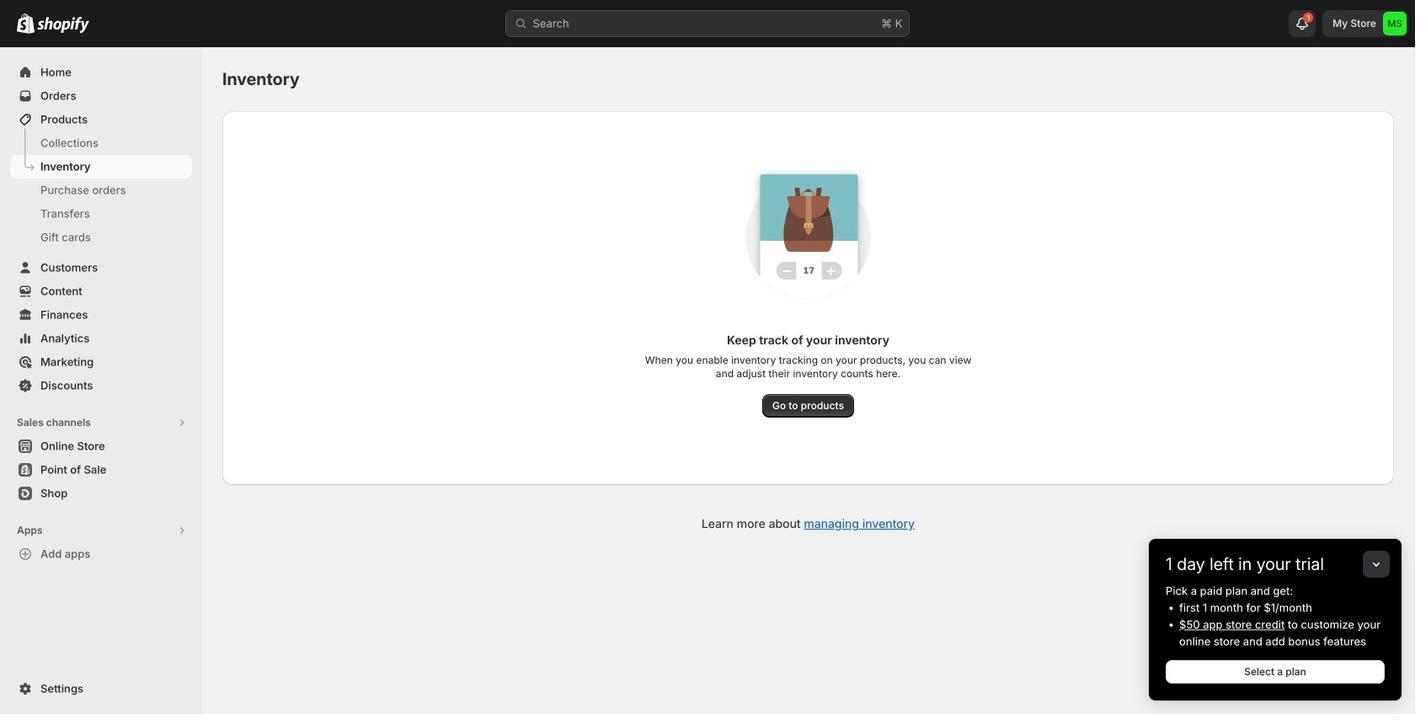 Task type: locate. For each thing, give the bounding box(es) containing it.
1 horizontal spatial shopify image
[[37, 17, 89, 33]]

shopify image
[[17, 13, 35, 33], [37, 17, 89, 33]]



Task type: describe. For each thing, give the bounding box(es) containing it.
0 horizontal spatial shopify image
[[17, 13, 35, 33]]

my store image
[[1383, 12, 1407, 35]]



Task type: vqa. For each thing, say whether or not it's contained in the screenshot.
Import your products from Etsy group
no



